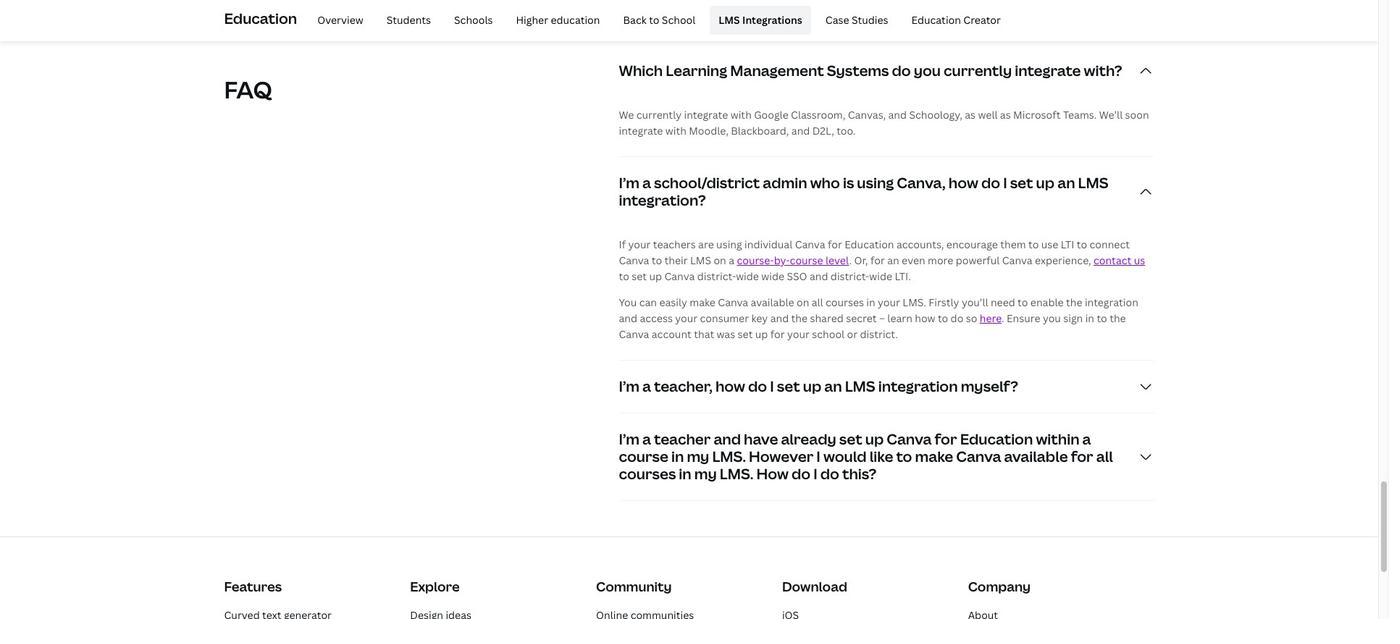 Task type: locate. For each thing, give the bounding box(es) containing it.
0 vertical spatial with
[[731, 108, 752, 122]]

0 vertical spatial integration
[[1085, 296, 1139, 310]]

wide left lti. on the right top of page
[[870, 270, 893, 284]]

integrate
[[1015, 61, 1081, 81], [684, 108, 729, 122], [619, 124, 663, 138]]

and right key
[[771, 312, 789, 326]]

do up encourage
[[982, 173, 1001, 193]]

1 vertical spatial integrate
[[684, 108, 729, 122]]

as right well
[[1001, 108, 1011, 122]]

canva down access
[[619, 328, 650, 342]]

all
[[812, 296, 824, 310], [1097, 447, 1114, 467]]

1 vertical spatial an
[[888, 254, 900, 268]]

wide down course-
[[736, 270, 759, 284]]

0 vertical spatial course
[[790, 254, 824, 268]]

the inside ". ensure you sign in to the canva account that was set up for your school or district."
[[1110, 312, 1127, 326]]

us
[[1135, 254, 1146, 268]]

lms up connect
[[1079, 173, 1109, 193]]

2 vertical spatial i'm
[[619, 430, 640, 450]]

1 horizontal spatial the
[[1067, 296, 1083, 310]]

all inside you can easily make canva available on all courses in your lms. firstly you'll need to enable the integration and access your consumer key and the shared secret – learn how to do so
[[812, 296, 824, 310]]

lms down or
[[845, 377, 876, 397]]

using inside "i'm a school/district admin who is using canva, how do i set up an lms integration?"
[[858, 173, 894, 193]]

up inside "i'm a school/district admin who is using canva, how do i set up an lms integration?"
[[1037, 173, 1055, 193]]

. inside ". ensure you sign in to the canva account that was set up for your school or district."
[[1002, 312, 1005, 326]]

i'm for i'm a teacher, how do i set up an lms integration myself?
[[619, 377, 640, 397]]

i'm left teacher
[[619, 430, 640, 450]]

who
[[811, 173, 840, 193]]

3 i'm from the top
[[619, 430, 640, 450]]

integrate up microsoft
[[1015, 61, 1081, 81]]

this?
[[843, 465, 877, 484]]

0 vertical spatial on
[[714, 254, 727, 268]]

your inside ". ensure you sign in to the canva account that was set up for your school or district."
[[788, 328, 810, 342]]

my left have
[[687, 447, 710, 467]]

in down teacher
[[679, 465, 692, 484]]

1 horizontal spatial make
[[916, 447, 954, 467]]

0 horizontal spatial wide
[[736, 270, 759, 284]]

and left have
[[714, 430, 741, 450]]

how down "firstly"
[[915, 312, 936, 326]]

a left school/district
[[643, 173, 651, 193]]

district- down the or,
[[831, 270, 870, 284]]

0 horizontal spatial currently
[[637, 108, 682, 122]]

district- down are
[[698, 270, 736, 284]]

1 horizontal spatial with
[[731, 108, 752, 122]]

1 horizontal spatial wide
[[762, 270, 785, 284]]

do
[[892, 61, 911, 81], [982, 173, 1001, 193], [951, 312, 964, 326], [749, 377, 768, 397], [792, 465, 811, 484], [821, 465, 840, 484]]

a left course-
[[729, 254, 735, 268]]

integration down 'district.' at the right bottom of the page
[[879, 377, 958, 397]]

0 horizontal spatial integration
[[879, 377, 958, 397]]

0 horizontal spatial using
[[717, 238, 743, 252]]

how
[[949, 173, 979, 193], [915, 312, 936, 326], [716, 377, 746, 397]]

1 vertical spatial integration
[[879, 377, 958, 397]]

contact
[[1094, 254, 1132, 268]]

using right are
[[717, 238, 743, 252]]

3 wide from the left
[[870, 270, 893, 284]]

0 vertical spatial you
[[914, 61, 941, 81]]

2 horizontal spatial the
[[1110, 312, 1127, 326]]

1 horizontal spatial district-
[[831, 270, 870, 284]]

2 vertical spatial integrate
[[619, 124, 663, 138]]

canva down i'm a teacher, how do i set up an lms integration myself? dropdown button
[[887, 430, 932, 450]]

2 as from the left
[[1001, 108, 1011, 122]]

1 horizontal spatial .
[[1002, 312, 1005, 326]]

canva down them
[[1003, 254, 1033, 268]]

all up shared
[[812, 296, 824, 310]]

1 vertical spatial using
[[717, 238, 743, 252]]

a for teacher
[[643, 430, 651, 450]]

. left the or,
[[850, 254, 852, 268]]

an inside course-by-course level . or, for an even more powerful canva experience, contact us to set up canva district-wide wide sso and district-wide lti.
[[888, 254, 900, 268]]

teacher
[[654, 430, 711, 450]]

course inside course-by-course level . or, for an even more powerful canva experience, contact us to set up canva district-wide wide sso and district-wide lti.
[[790, 254, 824, 268]]

. down need
[[1002, 312, 1005, 326]]

on down are
[[714, 254, 727, 268]]

on
[[714, 254, 727, 268], [797, 296, 810, 310]]

0 vertical spatial how
[[949, 173, 979, 193]]

canva,
[[897, 173, 946, 193]]

1 vertical spatial i'm
[[619, 377, 640, 397]]

i'm for i'm a teacher and have already set up canva for education within a course in my lms. however i would like to make canva available for all courses in my lms. how do i do this?
[[619, 430, 640, 450]]

a left teacher,
[[643, 377, 651, 397]]

do up have
[[749, 377, 768, 397]]

do left so at the right
[[951, 312, 964, 326]]

integration inside dropdown button
[[879, 377, 958, 397]]

canva up the consumer
[[718, 296, 749, 310]]

do inside you can easily make canva available on all courses in your lms. firstly you'll need to enable the integration and access your consumer key and the shared secret – learn how to do so
[[951, 312, 964, 326]]

currently up well
[[944, 61, 1012, 81]]

1 vertical spatial all
[[1097, 447, 1114, 467]]

which learning management systems do you currently integrate with?
[[619, 61, 1123, 81]]

shared
[[810, 312, 844, 326]]

for inside course-by-course level . or, for an even more powerful canva experience, contact us to set up canva district-wide wide sso and district-wide lti.
[[871, 254, 885, 268]]

your left the school
[[788, 328, 810, 342]]

overview link
[[309, 6, 372, 35]]

i'm left teacher,
[[619, 377, 640, 397]]

i'm inside i'm a teacher and have already set up canva for education within a course in my lms. however i would like to make canva available for all courses in my lms. how do i do this?
[[619, 430, 640, 450]]

you down enable
[[1043, 312, 1062, 326]]

with
[[731, 108, 752, 122], [666, 124, 687, 138]]

make right like
[[916, 447, 954, 467]]

currently
[[944, 61, 1012, 81], [637, 108, 682, 122]]

education up the or,
[[845, 238, 895, 252]]

1 vertical spatial make
[[916, 447, 954, 467]]

1 vertical spatial course
[[619, 447, 669, 467]]

firstly
[[929, 296, 960, 310]]

1 horizontal spatial on
[[797, 296, 810, 310]]

1 horizontal spatial courses
[[826, 296, 864, 310]]

as left well
[[965, 108, 976, 122]]

your up –
[[878, 296, 901, 310]]

lti.
[[895, 270, 911, 284]]

your inside if your teachers are using individual canva for education accounts, encourage them to use lti to connect canva to their lms on a
[[629, 238, 651, 252]]

to left their
[[652, 254, 662, 268]]

1 vertical spatial on
[[797, 296, 810, 310]]

canva
[[795, 238, 826, 252], [619, 254, 650, 268], [1003, 254, 1033, 268], [665, 270, 695, 284], [718, 296, 749, 310], [619, 328, 650, 342], [887, 430, 932, 450], [957, 447, 1002, 467]]

set inside ". ensure you sign in to the canva account that was set up for your school or district."
[[738, 328, 753, 342]]

we'll
[[1100, 108, 1123, 122]]

menu bar
[[303, 6, 1010, 35]]

1 horizontal spatial course
[[790, 254, 824, 268]]

do right systems
[[892, 61, 911, 81]]

0 vertical spatial make
[[690, 296, 716, 310]]

school/district
[[654, 173, 760, 193]]

0 horizontal spatial integrate
[[619, 124, 663, 138]]

using right is
[[858, 173, 894, 193]]

contact us link
[[1094, 254, 1146, 268]]

to up you
[[619, 270, 630, 284]]

1 horizontal spatial all
[[1097, 447, 1114, 467]]

0 vertical spatial .
[[850, 254, 852, 268]]

1 horizontal spatial using
[[858, 173, 894, 193]]

lms inside if your teachers are using individual canva for education accounts, encourage them to use lti to connect canva to their lms on a
[[691, 254, 712, 268]]

for
[[828, 238, 843, 252], [871, 254, 885, 268], [771, 328, 785, 342], [935, 430, 958, 450], [1072, 447, 1094, 467]]

0 horizontal spatial an
[[825, 377, 843, 397]]

set up them
[[1011, 173, 1034, 193]]

education down myself?
[[961, 430, 1034, 450]]

to down "firstly"
[[938, 312, 949, 326]]

a left teacher
[[643, 430, 651, 450]]

0 vertical spatial currently
[[944, 61, 1012, 81]]

1 horizontal spatial integrate
[[684, 108, 729, 122]]

with?
[[1084, 61, 1123, 81]]

moodle,
[[689, 124, 729, 138]]

i'm up if
[[619, 173, 640, 193]]

0 horizontal spatial you
[[914, 61, 941, 81]]

company
[[969, 579, 1031, 596]]

classroom,
[[791, 108, 846, 122]]

1 horizontal spatial integration
[[1085, 296, 1139, 310]]

secret
[[847, 312, 877, 326]]

higher education
[[516, 13, 600, 27]]

set up the can
[[632, 270, 647, 284]]

1 horizontal spatial available
[[1005, 447, 1069, 467]]

courses down teacher
[[619, 465, 676, 484]]

0 horizontal spatial courses
[[619, 465, 676, 484]]

0 vertical spatial all
[[812, 296, 824, 310]]

2 horizontal spatial an
[[1058, 173, 1076, 193]]

2 horizontal spatial wide
[[870, 270, 893, 284]]

currently inside we currently integrate with google classroom, canvas, and schoology, as well as microsoft teams. we'll soon integrate with moodle, blackboard, and d2l, too.
[[637, 108, 682, 122]]

0 horizontal spatial make
[[690, 296, 716, 310]]

the up sign
[[1067, 296, 1083, 310]]

2 i'm from the top
[[619, 377, 640, 397]]

or,
[[855, 254, 869, 268]]

0 vertical spatial i'm
[[619, 173, 640, 193]]

is
[[843, 173, 855, 193]]

your right if
[[629, 238, 651, 252]]

overview
[[318, 13, 364, 27]]

a inside "i'm a school/district admin who is using canva, how do i set up an lms integration?"
[[643, 173, 651, 193]]

integration?
[[619, 191, 706, 210]]

1 vertical spatial .
[[1002, 312, 1005, 326]]

to right like
[[897, 447, 913, 467]]

and inside course-by-course level . or, for an even more powerful canva experience, contact us to set up canva district-wide wide sso and district-wide lti.
[[810, 270, 829, 284]]

to up 'ensure'
[[1018, 296, 1029, 310]]

canva down their
[[665, 270, 695, 284]]

0 vertical spatial available
[[751, 296, 795, 310]]

1 vertical spatial courses
[[619, 465, 676, 484]]

in up secret
[[867, 296, 876, 310]]

and left d2l,
[[792, 124, 810, 138]]

using
[[858, 173, 894, 193], [717, 238, 743, 252]]

1 as from the left
[[965, 108, 976, 122]]

0 vertical spatial integrate
[[1015, 61, 1081, 81]]

an up lti
[[1058, 173, 1076, 193]]

1 vertical spatial how
[[915, 312, 936, 326]]

integrate down the we
[[619, 124, 663, 138]]

with up blackboard,
[[731, 108, 752, 122]]

too.
[[837, 124, 856, 138]]

0 horizontal spatial course
[[619, 447, 669, 467]]

an down the school
[[825, 377, 843, 397]]

make inside i'm a teacher and have already set up canva for education within a course in my lms. however i would like to make canva available for all courses in my lms. how do i do this?
[[916, 447, 954, 467]]

up up "use"
[[1037, 173, 1055, 193]]

on inside you can easily make canva available on all courses in your lms. firstly you'll need to enable the integration and access your consumer key and the shared secret – learn how to do so
[[797, 296, 810, 310]]

integration down contact
[[1085, 296, 1139, 310]]

0 vertical spatial using
[[858, 173, 894, 193]]

0 horizontal spatial available
[[751, 296, 795, 310]]

0 horizontal spatial all
[[812, 296, 824, 310]]

how
[[757, 465, 789, 484]]

district.
[[861, 328, 899, 342]]

connect
[[1090, 238, 1130, 252]]

how inside you can easily make canva available on all courses in your lms. firstly you'll need to enable the integration and access your consumer key and the shared secret – learn how to do so
[[915, 312, 936, 326]]

i'm a teacher, how do i set up an lms integration myself? button
[[619, 361, 1155, 413]]

in down teacher,
[[672, 447, 684, 467]]

course-by-course level link
[[737, 254, 850, 268]]

i'm a teacher and have already set up canva for education within a course in my lms. however i would like to make canva available for all courses in my lms. how do i do this? button
[[619, 414, 1155, 501]]

with left the moodle,
[[666, 124, 687, 138]]

encourage
[[947, 238, 998, 252]]

i'm inside "i'm a school/district admin who is using canva, how do i set up an lms integration?"
[[619, 173, 640, 193]]

0 horizontal spatial on
[[714, 254, 727, 268]]

set right "was"
[[738, 328, 753, 342]]

higher
[[516, 13, 549, 27]]

and
[[889, 108, 907, 122], [792, 124, 810, 138], [810, 270, 829, 284], [619, 312, 638, 326], [771, 312, 789, 326], [714, 430, 741, 450]]

course-by-course level . or, for an even more powerful canva experience, contact us to set up canva district-wide wide sso and district-wide lti.
[[619, 254, 1146, 284]]

canva inside ". ensure you sign in to the canva account that was set up for your school or district."
[[619, 328, 650, 342]]

use
[[1042, 238, 1059, 252]]

a for teacher,
[[643, 377, 651, 397]]

education creator
[[912, 13, 1001, 27]]

1 horizontal spatial an
[[888, 254, 900, 268]]

have
[[744, 430, 779, 450]]

a
[[643, 173, 651, 193], [729, 254, 735, 268], [643, 377, 651, 397], [643, 430, 651, 450], [1083, 430, 1092, 450]]

lms
[[719, 13, 740, 27], [1079, 173, 1109, 193], [691, 254, 712, 268], [845, 377, 876, 397]]

how right canva, at the top right
[[949, 173, 979, 193]]

ensure
[[1007, 312, 1041, 326]]

2 vertical spatial how
[[716, 377, 746, 397]]

up down key
[[756, 328, 768, 342]]

0 horizontal spatial as
[[965, 108, 976, 122]]

integrate up the moodle,
[[684, 108, 729, 122]]

0 horizontal spatial .
[[850, 254, 852, 268]]

the right sign
[[1110, 312, 1127, 326]]

set inside i'm a teacher and have already set up canva for education within a course in my lms. however i would like to make canva available for all courses in my lms. how do i do this?
[[840, 430, 863, 450]]

set left like
[[840, 430, 863, 450]]

lti
[[1061, 238, 1075, 252]]

an inside "i'm a school/district admin who is using canva, how do i set up an lms integration?"
[[1058, 173, 1076, 193]]

1 vertical spatial available
[[1005, 447, 1069, 467]]

an up lti. on the right top of page
[[888, 254, 900, 268]]

on down sso
[[797, 296, 810, 310]]

up up this?
[[866, 430, 884, 450]]

set
[[1011, 173, 1034, 193], [632, 270, 647, 284], [738, 328, 753, 342], [777, 377, 800, 397], [840, 430, 863, 450]]

menu bar containing overview
[[303, 6, 1010, 35]]

1 horizontal spatial you
[[1043, 312, 1062, 326]]

up up the can
[[650, 270, 662, 284]]

1 horizontal spatial how
[[915, 312, 936, 326]]

0 horizontal spatial district-
[[698, 270, 736, 284]]

1 vertical spatial you
[[1043, 312, 1062, 326]]

integrations
[[743, 13, 803, 27]]

the
[[1067, 296, 1083, 310], [792, 312, 808, 326], [1110, 312, 1127, 326]]

make inside you can easily make canva available on all courses in your lms. firstly you'll need to enable the integration and access your consumer key and the shared secret – learn how to do so
[[690, 296, 716, 310]]

an
[[1058, 173, 1076, 193], [888, 254, 900, 268], [825, 377, 843, 397]]

1 horizontal spatial currently
[[944, 61, 1012, 81]]

and right canvas,
[[889, 108, 907, 122]]

1 i'm from the top
[[619, 173, 640, 193]]

courses up secret
[[826, 296, 864, 310]]

1 vertical spatial with
[[666, 124, 687, 138]]

currently inside dropdown button
[[944, 61, 1012, 81]]

2 horizontal spatial how
[[949, 173, 979, 193]]

you inside ". ensure you sign in to the canva account that was set up for your school or district."
[[1043, 312, 1062, 326]]

2 vertical spatial an
[[825, 377, 843, 397]]

to right sign
[[1097, 312, 1108, 326]]

you
[[914, 61, 941, 81], [1043, 312, 1062, 326]]

you up schoology, at the right of the page
[[914, 61, 941, 81]]

a for school/district
[[643, 173, 651, 193]]

2 horizontal spatial integrate
[[1015, 61, 1081, 81]]

2 district- from the left
[[831, 270, 870, 284]]

0 vertical spatial courses
[[826, 296, 864, 310]]

make up the consumer
[[690, 296, 716, 310]]

integration
[[1085, 296, 1139, 310], [879, 377, 958, 397]]

1 wide from the left
[[736, 270, 759, 284]]

the left shared
[[792, 312, 808, 326]]

1 vertical spatial currently
[[637, 108, 682, 122]]

how right teacher,
[[716, 377, 746, 397]]

0 vertical spatial an
[[1058, 173, 1076, 193]]

course inside i'm a teacher and have already set up canva for education within a course in my lms. however i would like to make canva available for all courses in my lms. how do i do this?
[[619, 447, 669, 467]]

1 horizontal spatial as
[[1001, 108, 1011, 122]]

by-
[[774, 254, 790, 268]]

can
[[640, 296, 657, 310]]

wide down by-
[[762, 270, 785, 284]]

in right sign
[[1086, 312, 1095, 326]]

all right within
[[1097, 447, 1114, 467]]

to inside i'm a teacher and have already set up canva for education within a course in my lms. however i would like to make canva available for all courses in my lms. how do i do this?
[[897, 447, 913, 467]]

soon
[[1126, 108, 1150, 122]]

level
[[826, 254, 850, 268]]

i'm a school/district admin who is using canva, how do i set up an lms integration?
[[619, 173, 1109, 210]]

education
[[551, 13, 600, 27]]



Task type: vqa. For each thing, say whether or not it's contained in the screenshot.
the top the in
no



Task type: describe. For each thing, give the bounding box(es) containing it.
do inside dropdown button
[[892, 61, 911, 81]]

community
[[596, 579, 672, 596]]

features
[[224, 579, 282, 596]]

up inside i'm a teacher and have already set up canva for education within a course in my lms. however i would like to make canva available for all courses in my lms. how do i do this?
[[866, 430, 884, 450]]

to inside ". ensure you sign in to the canva account that was set up for your school or district."
[[1097, 312, 1108, 326]]

lms. inside you can easily make canva available on all courses in your lms. firstly you'll need to enable the integration and access your consumer key and the shared secret – learn how to do so
[[903, 296, 927, 310]]

students link
[[378, 6, 440, 35]]

higher education link
[[508, 6, 609, 35]]

i inside "i'm a school/district admin who is using canva, how do i set up an lms integration?"
[[1004, 173, 1008, 193]]

learn
[[888, 312, 913, 326]]

we currently integrate with google classroom, canvas, and schoology, as well as microsoft teams. we'll soon integrate with moodle, blackboard, and d2l, too.
[[619, 108, 1150, 138]]

i'm a teacher, how do i set up an lms integration myself?
[[619, 377, 1019, 397]]

access
[[640, 312, 673, 326]]

set inside course-by-course level . or, for an even more powerful canva experience, contact us to set up canva district-wide wide sso and district-wide lti.
[[632, 270, 647, 284]]

lms integrations link
[[710, 6, 811, 35]]

even
[[902, 254, 926, 268]]

canva up course-by-course level link
[[795, 238, 826, 252]]

courses inside i'm a teacher and have already set up canva for education within a course in my lms. however i would like to make canva available for all courses in my lms. how do i do this?
[[619, 465, 676, 484]]

sso
[[787, 270, 808, 284]]

0 horizontal spatial the
[[792, 312, 808, 326]]

do left this?
[[821, 465, 840, 484]]

within
[[1037, 430, 1080, 450]]

management
[[731, 61, 824, 81]]

0 horizontal spatial with
[[666, 124, 687, 138]]

creator
[[964, 13, 1001, 27]]

back
[[624, 13, 647, 27]]

1 district- from the left
[[698, 270, 736, 284]]

in inside ". ensure you sign in to the canva account that was set up for your school or district."
[[1086, 312, 1095, 326]]

how inside "i'm a school/district admin who is using canva, how do i set up an lms integration?"
[[949, 173, 979, 193]]

however
[[749, 447, 814, 467]]

faq
[[224, 74, 272, 105]]

for inside ". ensure you sign in to the canva account that was set up for your school or district."
[[771, 328, 785, 342]]

case
[[826, 13, 850, 27]]

available inside i'm a teacher and have already set up canva for education within a course in my lms. however i would like to make canva available for all courses in my lms. how do i do this?
[[1005, 447, 1069, 467]]

easily
[[660, 296, 688, 310]]

integration inside you can easily make canva available on all courses in your lms. firstly you'll need to enable the integration and access your consumer key and the shared secret – learn how to do so
[[1085, 296, 1139, 310]]

you'll
[[962, 296, 989, 310]]

microsoft
[[1014, 108, 1061, 122]]

education creator link
[[903, 6, 1010, 35]]

your down easily
[[676, 312, 698, 326]]

–
[[880, 312, 886, 326]]

admin
[[763, 173, 808, 193]]

case studies
[[826, 13, 889, 27]]

education left the creator
[[912, 13, 962, 27]]

2 wide from the left
[[762, 270, 785, 284]]

more
[[928, 254, 954, 268]]

back to school
[[624, 13, 696, 27]]

available inside you can easily make canva available on all courses in your lms. firstly you'll need to enable the integration and access your consumer key and the shared secret – learn how to do so
[[751, 296, 795, 310]]

using inside if your teachers are using individual canva for education accounts, encourage them to use lti to connect canva to their lms on a
[[717, 238, 743, 252]]

are
[[699, 238, 714, 252]]

school
[[662, 13, 696, 27]]

teachers
[[653, 238, 696, 252]]

to right lti
[[1077, 238, 1088, 252]]

school
[[813, 328, 845, 342]]

education inside i'm a teacher and have already set up canva for education within a course in my lms. however i would like to make canva available for all courses in my lms. how do i do this?
[[961, 430, 1034, 450]]

well
[[979, 108, 998, 122]]

if
[[619, 238, 626, 252]]

lms inside "i'm a school/district admin who is using canva, how do i set up an lms integration?"
[[1079, 173, 1109, 193]]

accounts,
[[897, 238, 945, 252]]

for inside if your teachers are using individual canva for education accounts, encourage them to use lti to connect canva to their lms on a
[[828, 238, 843, 252]]

course-
[[737, 254, 774, 268]]

download
[[783, 579, 848, 596]]

in inside you can easily make canva available on all courses in your lms. firstly you'll need to enable the integration and access your consumer key and the shared secret – learn how to do so
[[867, 296, 876, 310]]

sign
[[1064, 312, 1084, 326]]

i'm a school/district admin who is using canva, how do i set up an lms integration? button
[[619, 158, 1155, 227]]

lms left 'integrations'
[[719, 13, 740, 27]]

you can easily make canva available on all courses in your lms. firstly you'll need to enable the integration and access your consumer key and the shared secret – learn how to do so
[[619, 296, 1139, 326]]

individual
[[745, 238, 793, 252]]

and inside i'm a teacher and have already set up canva for education within a course in my lms. however i would like to make canva available for all courses in my lms. how do i do this?
[[714, 430, 741, 450]]

to left "use"
[[1029, 238, 1039, 252]]

set up already
[[777, 377, 800, 397]]

do right how
[[792, 465, 811, 484]]

here link
[[980, 312, 1002, 326]]

if your teachers are using individual canva for education accounts, encourage them to use lti to connect canva to their lms on a
[[619, 238, 1130, 268]]

consumer
[[700, 312, 749, 326]]

i'm a teacher and have already set up canva for education within a course in my lms. however i would like to make canva available for all courses in my lms. how do i do this?
[[619, 430, 1114, 484]]

a inside if your teachers are using individual canva for education accounts, encourage them to use lti to connect canva to their lms on a
[[729, 254, 735, 268]]

teams.
[[1064, 108, 1097, 122]]

enable
[[1031, 296, 1064, 310]]

would
[[824, 447, 867, 467]]

up inside course-by-course level . or, for an even more powerful canva experience, contact us to set up canva district-wide wide sso and district-wide lti.
[[650, 270, 662, 284]]

. inside course-by-course level . or, for an even more powerful canva experience, contact us to set up canva district-wide wide sso and district-wide lti.
[[850, 254, 852, 268]]

to inside course-by-course level . or, for an even more powerful canva experience, contact us to set up canva district-wide wide sso and district-wide lti.
[[619, 270, 630, 284]]

canva inside you can easily make canva available on all courses in your lms. firstly you'll need to enable the integration and access your consumer key and the shared secret – learn how to do so
[[718, 296, 749, 310]]

learning
[[666, 61, 728, 81]]

that
[[694, 328, 715, 342]]

teacher,
[[654, 377, 713, 397]]

0 horizontal spatial how
[[716, 377, 746, 397]]

and down you
[[619, 312, 638, 326]]

my down teacher
[[695, 465, 717, 484]]

here
[[980, 312, 1002, 326]]

experience,
[[1036, 254, 1092, 268]]

education inside if your teachers are using individual canva for education accounts, encourage them to use lti to connect canva to their lms on a
[[845, 238, 895, 252]]

do inside "i'm a school/district admin who is using canva, how do i set up an lms integration?"
[[982, 173, 1001, 193]]

you inside dropdown button
[[914, 61, 941, 81]]

or
[[848, 328, 858, 342]]

google
[[754, 108, 789, 122]]

need
[[991, 296, 1016, 310]]

myself?
[[961, 377, 1019, 397]]

to right back
[[649, 13, 660, 27]]

up up already
[[803, 377, 822, 397]]

studies
[[852, 13, 889, 27]]

a right within
[[1083, 430, 1092, 450]]

on inside if your teachers are using individual canva for education accounts, encourage them to use lti to connect canva to their lms on a
[[714, 254, 727, 268]]

blackboard,
[[731, 124, 789, 138]]

canva down myself?
[[957, 447, 1002, 467]]

up inside ". ensure you sign in to the canva account that was set up for your school or district."
[[756, 328, 768, 342]]

canvas,
[[848, 108, 886, 122]]

. ensure you sign in to the canva account that was set up for your school or district.
[[619, 312, 1127, 342]]

i'm for i'm a school/district admin who is using canva, how do i set up an lms integration?
[[619, 173, 640, 193]]

set inside "i'm a school/district admin who is using canva, how do i set up an lms integration?"
[[1011, 173, 1034, 193]]

them
[[1001, 238, 1027, 252]]

explore
[[410, 579, 460, 596]]

we
[[619, 108, 634, 122]]

courses inside you can easily make canva available on all courses in your lms. firstly you'll need to enable the integration and access your consumer key and the shared secret – learn how to do so
[[826, 296, 864, 310]]

account
[[652, 328, 692, 342]]

was
[[717, 328, 736, 342]]

integrate inside dropdown button
[[1015, 61, 1081, 81]]

which
[[619, 61, 663, 81]]

all inside i'm a teacher and have already set up canva for education within a course in my lms. however i would like to make canva available for all courses in my lms. how do i do this?
[[1097, 447, 1114, 467]]

so
[[966, 312, 978, 326]]

lms integrations
[[719, 13, 803, 27]]

canva down if
[[619, 254, 650, 268]]

education up faq
[[224, 9, 297, 28]]

schoology,
[[910, 108, 963, 122]]

back to school link
[[615, 6, 705, 35]]

which learning management systems do you currently integrate with? button
[[619, 45, 1155, 97]]

students
[[387, 13, 431, 27]]

d2l,
[[813, 124, 835, 138]]



